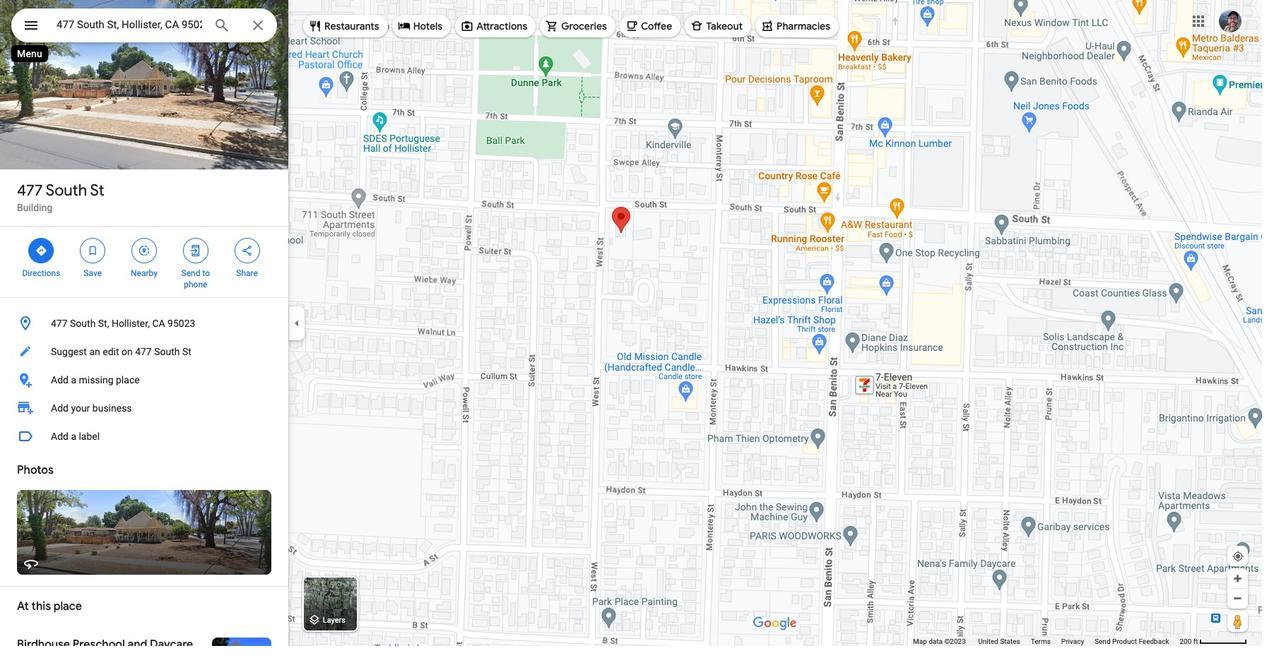 Task type: vqa. For each thing, say whether or not it's contained in the screenshot.
PALMER
no



Task type: describe. For each thing, give the bounding box(es) containing it.
edit
[[103, 346, 119, 358]]

states
[[1000, 638, 1021, 646]]

building
[[17, 202, 52, 213]]

suggest an edit on 477 south st
[[51, 346, 191, 358]]

st inside button
[[182, 346, 191, 358]]

privacy button
[[1062, 638, 1084, 647]]

united
[[978, 638, 999, 646]]

share
[[236, 269, 258, 278]]

477 for st
[[17, 181, 43, 201]]

south inside button
[[154, 346, 180, 358]]

on
[[122, 346, 133, 358]]

add for add a label
[[51, 431, 69, 442]]

add a missing place
[[51, 375, 140, 386]]

nearby
[[131, 269, 158, 278]]


[[35, 243, 48, 259]]

place inside button
[[116, 375, 140, 386]]

south for st
[[46, 181, 87, 201]]

privacy
[[1062, 638, 1084, 646]]

save
[[84, 269, 102, 278]]

 search field
[[11, 8, 277, 45]]

send product feedback
[[1095, 638, 1169, 646]]

this
[[31, 600, 51, 614]]

hotels
[[413, 20, 443, 33]]

477 south st, hollister, ca 95023
[[51, 318, 195, 329]]


[[241, 243, 253, 259]]

477 south st main content
[[0, 0, 288, 647]]

an
[[89, 346, 100, 358]]

photos
[[17, 464, 54, 478]]

pharmacies button
[[756, 9, 839, 43]]

directions
[[22, 269, 60, 278]]

pharmacies
[[777, 20, 831, 33]]

a for label
[[71, 431, 76, 442]]

attractions button
[[455, 9, 536, 43]]

hotels button
[[392, 9, 451, 43]]

ca
[[152, 318, 165, 329]]

200
[[1180, 638, 1192, 646]]

product
[[1113, 638, 1137, 646]]

add a label
[[51, 431, 100, 442]]

restaurants button
[[303, 9, 388, 43]]

map data ©2023
[[913, 638, 968, 646]]


[[189, 243, 202, 259]]

hollister,
[[112, 318, 150, 329]]

add your business
[[51, 403, 132, 414]]

collapse side panel image
[[289, 316, 305, 331]]

ft
[[1194, 638, 1198, 646]]



Task type: locate. For each thing, give the bounding box(es) containing it.
1 horizontal spatial place
[[116, 375, 140, 386]]

add for add your business
[[51, 403, 69, 414]]

0 vertical spatial add
[[51, 375, 69, 386]]

send left product
[[1095, 638, 1111, 646]]

477 South St, Hollister, CA 95023 field
[[11, 8, 277, 42]]

south
[[46, 181, 87, 201], [70, 318, 96, 329], [154, 346, 180, 358]]

united states button
[[978, 638, 1021, 647]]

google maps element
[[0, 0, 1262, 647]]

layers
[[323, 617, 346, 626]]

south down ca
[[154, 346, 180, 358]]

a left missing at the left bottom of page
[[71, 375, 76, 386]]

a left label
[[71, 431, 76, 442]]

attractions
[[477, 20, 527, 33]]

1 a from the top
[[71, 375, 76, 386]]

groceries button
[[540, 9, 616, 43]]

google account: cj baylor  
(christian.baylor@adept.ai) image
[[1219, 10, 1242, 32]]

1 vertical spatial add
[[51, 403, 69, 414]]

terms button
[[1031, 638, 1051, 647]]

send for send to phone
[[181, 269, 200, 278]]


[[86, 243, 99, 259]]

show your location image
[[1232, 551, 1245, 563]]

1 vertical spatial send
[[1095, 638, 1111, 646]]

coffee
[[641, 20, 672, 33]]

add a label button
[[0, 423, 288, 451]]

place down on
[[116, 375, 140, 386]]

a inside button
[[71, 431, 76, 442]]

missing
[[79, 375, 113, 386]]

business
[[92, 403, 132, 414]]

add a missing place button
[[0, 366, 288, 394]]

zoom in image
[[1233, 574, 1243, 585]]

footer inside google maps element
[[913, 638, 1180, 647]]

south inside button
[[70, 318, 96, 329]]

st
[[90, 181, 104, 201], [182, 346, 191, 358]]

477 for st,
[[51, 318, 68, 329]]

0 horizontal spatial place
[[54, 600, 82, 614]]

0 vertical spatial place
[[116, 375, 140, 386]]


[[23, 16, 40, 35]]

data
[[929, 638, 943, 646]]

south up building
[[46, 181, 87, 201]]

200 ft
[[1180, 638, 1198, 646]]

place
[[116, 375, 140, 386], [54, 600, 82, 614]]

add left label
[[51, 431, 69, 442]]

place right this
[[54, 600, 82, 614]]

add
[[51, 375, 69, 386], [51, 403, 69, 414], [51, 431, 69, 442]]

add down suggest
[[51, 375, 69, 386]]

united states
[[978, 638, 1021, 646]]

send
[[181, 269, 200, 278], [1095, 638, 1111, 646]]

south left st, at the left of page
[[70, 318, 96, 329]]

a for missing
[[71, 375, 76, 386]]

2 vertical spatial 477
[[135, 346, 152, 358]]

477 inside 477 south st building
[[17, 181, 43, 201]]

1 horizontal spatial send
[[1095, 638, 1111, 646]]

1 vertical spatial south
[[70, 318, 96, 329]]

0 vertical spatial 477
[[17, 181, 43, 201]]

phone
[[184, 280, 207, 290]]

0 horizontal spatial st
[[90, 181, 104, 201]]

coffee button
[[620, 9, 681, 43]]

None field
[[57, 16, 202, 33]]

actions for 477 south st region
[[0, 227, 288, 298]]

477 inside button
[[135, 346, 152, 358]]

a inside button
[[71, 375, 76, 386]]

477
[[17, 181, 43, 201], [51, 318, 68, 329], [135, 346, 152, 358]]

send up phone
[[181, 269, 200, 278]]

1 vertical spatial st
[[182, 346, 191, 358]]

takeout
[[706, 20, 743, 33]]

send to phone
[[181, 269, 210, 290]]

477 south st, hollister, ca 95023 button
[[0, 310, 288, 338]]

2 a from the top
[[71, 431, 76, 442]]

none field inside 477 south st, hollister, ca 95023 field
[[57, 16, 202, 33]]

0 vertical spatial st
[[90, 181, 104, 201]]

477 inside button
[[51, 318, 68, 329]]

your
[[71, 403, 90, 414]]

suggest
[[51, 346, 87, 358]]

st,
[[98, 318, 109, 329]]

1 vertical spatial place
[[54, 600, 82, 614]]

0 vertical spatial send
[[181, 269, 200, 278]]

send inside button
[[1095, 638, 1111, 646]]

send product feedback button
[[1095, 638, 1169, 647]]

2 add from the top
[[51, 403, 69, 414]]

zoom out image
[[1233, 594, 1243, 604]]

477 up building
[[17, 181, 43, 201]]

1 horizontal spatial st
[[182, 346, 191, 358]]

at this place
[[17, 600, 82, 614]]

0 horizontal spatial send
[[181, 269, 200, 278]]

2 vertical spatial add
[[51, 431, 69, 442]]

footer
[[913, 638, 1180, 647]]

at
[[17, 600, 29, 614]]

send for send product feedback
[[1095, 638, 1111, 646]]

1 vertical spatial a
[[71, 431, 76, 442]]

©2023
[[945, 638, 966, 646]]

3 add from the top
[[51, 431, 69, 442]]

2 horizontal spatial 477
[[135, 346, 152, 358]]

feedback
[[1139, 638, 1169, 646]]

st inside 477 south st building
[[90, 181, 104, 201]]

suggest an edit on 477 south st button
[[0, 338, 288, 366]]

200 ft button
[[1180, 638, 1248, 646]]

restaurants
[[324, 20, 379, 33]]

groceries
[[561, 20, 607, 33]]

footer containing map data ©2023
[[913, 638, 1180, 647]]

add inside button
[[51, 375, 69, 386]]

terms
[[1031, 638, 1051, 646]]

0 horizontal spatial 477
[[17, 181, 43, 201]]

1 vertical spatial 477
[[51, 318, 68, 329]]

to
[[202, 269, 210, 278]]

477 south st building
[[17, 181, 104, 213]]

map
[[913, 638, 927, 646]]

takeout button
[[685, 9, 751, 43]]

a
[[71, 375, 76, 386], [71, 431, 76, 442]]

add for add a missing place
[[51, 375, 69, 386]]

st down the '95023'
[[182, 346, 191, 358]]

2 vertical spatial south
[[154, 346, 180, 358]]

add inside button
[[51, 431, 69, 442]]

 button
[[11, 8, 51, 45]]

south inside 477 south st building
[[46, 181, 87, 201]]

0 vertical spatial a
[[71, 375, 76, 386]]

show street view coverage image
[[1228, 611, 1248, 633]]

south for st,
[[70, 318, 96, 329]]

add your business link
[[0, 394, 288, 423]]

1 add from the top
[[51, 375, 69, 386]]

st up the 
[[90, 181, 104, 201]]

95023
[[168, 318, 195, 329]]

1 horizontal spatial 477
[[51, 318, 68, 329]]

label
[[79, 431, 100, 442]]

add left your at left
[[51, 403, 69, 414]]

0 vertical spatial south
[[46, 181, 87, 201]]

send inside the send to phone
[[181, 269, 200, 278]]


[[138, 243, 151, 259]]

477 up suggest
[[51, 318, 68, 329]]

477 right on
[[135, 346, 152, 358]]



